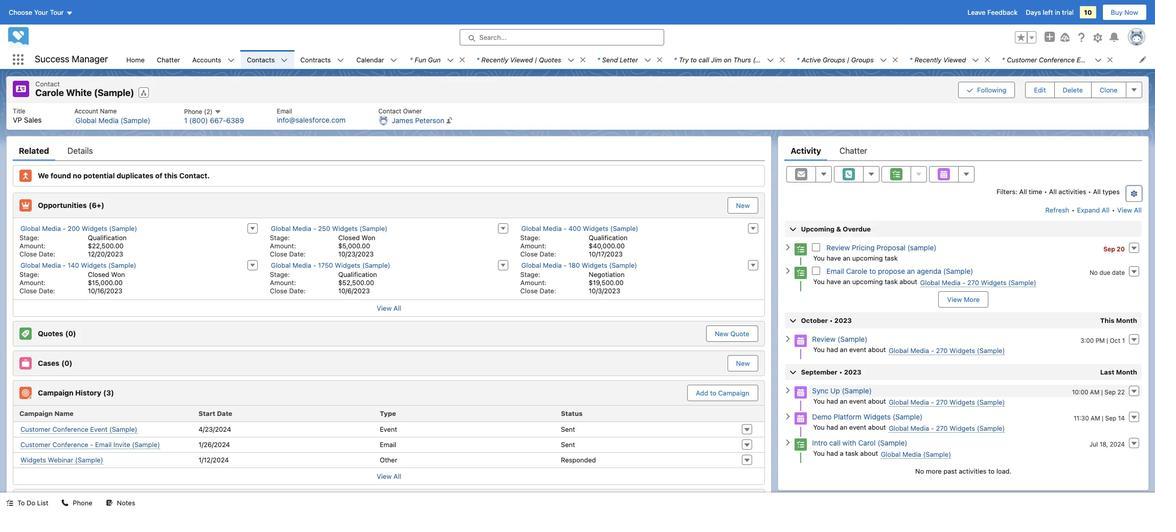 Task type: vqa. For each thing, say whether or not it's contained in the screenshot.


Task type: describe. For each thing, give the bounding box(es) containing it.
name for account name global media (sample)
[[100, 107, 117, 115]]

phone button
[[55, 493, 99, 514]]

an for 3:00 pm | oct 1
[[840, 346, 848, 354]]

start date element
[[195, 406, 376, 422]]

phone for phone (2)
[[184, 108, 202, 115]]

about inside you had a task about global media (sample)
[[861, 449, 878, 458]]

close for $52,500.00 close date:
[[270, 287, 287, 295]]

(sample) inside account name global media (sample)
[[121, 116, 150, 125]]

qualification amount: for 1750
[[270, 270, 377, 287]]

4 list item from the left
[[668, 50, 791, 69]]

view all for middle 'view all' link
[[377, 304, 401, 312]]

global media - 180 widgets (sample) element
[[514, 259, 765, 296]]

list
[[37, 499, 48, 508]]

0 vertical spatial activities
[[1059, 188, 1087, 196]]

18,
[[1100, 441, 1109, 448]]

3 task image from the top
[[795, 439, 808, 451]]

1 horizontal spatial call
[[830, 439, 841, 447]]

start date
[[199, 410, 232, 418]]

quotes (0)
[[38, 329, 76, 338]]

0 horizontal spatial activities
[[959, 467, 987, 476]]

widgets inside widgets webinar (sample) 'link'
[[20, 456, 46, 464]]

an up you have an upcoming task about global media - 270 widgets (sample)
[[908, 267, 915, 276]]

* for * recently viewed | quotes
[[477, 56, 480, 64]]

12/20/2023
[[88, 250, 123, 258]]

details
[[68, 146, 93, 155]]

closed won amount: for 250
[[270, 234, 376, 250]]

to inside button
[[710, 389, 717, 397]]

type element
[[376, 406, 557, 422]]

* for * active groups | groups
[[797, 56, 800, 64]]

task inside you had a task about global media (sample)
[[846, 449, 859, 458]]

won for $15,000.00
[[111, 270, 125, 279]]

event image for sync
[[795, 387, 808, 399]]

jul 18, 2024
[[1090, 441, 1126, 448]]

you for 3:00 pm | oct 1
[[814, 346, 825, 354]]

global media - 270 widgets (sample) link for demo platform widgets (sample)
[[889, 424, 1005, 433]]

(sample) inside you have an upcoming task about global media - 270 widgets (sample)
[[1009, 279, 1037, 287]]

global media - 140 widgets (sample) element
[[13, 259, 264, 296]]

conference for event
[[52, 425, 88, 434]]

no more past activities to load. status
[[785, 467, 1143, 476]]

about for platform
[[869, 423, 886, 432]]

• up sync up (sample)
[[840, 368, 843, 376]]

email for email carole to propose an agenda (sample)
[[827, 267, 845, 276]]

widgets inside the global media - 180 widgets (sample) link
[[582, 261, 608, 269]]

review (sample) link
[[813, 335, 868, 344]]

upcoming for you have an upcoming task
[[853, 254, 883, 262]]

tab list for no more past activities to load. status
[[785, 140, 1143, 161]]

negotiation amount:
[[521, 270, 625, 287]]

stage: for global media - 250 widgets (sample)
[[270, 234, 290, 242]]

closed for $5,000.00
[[338, 234, 360, 242]]

an for no due date
[[843, 278, 851, 286]]

1 list item from the left
[[404, 50, 471, 69]]

files
[[38, 498, 54, 506]]

global media - 200 widgets (sample) element
[[13, 222, 264, 259]]

active
[[802, 56, 821, 64]]

files element
[[13, 489, 766, 514]]

qualification amount: for 200
[[19, 234, 127, 250]]

customer inside list item
[[1007, 56, 1038, 64]]

all left types
[[1094, 188, 1101, 196]]

sync
[[813, 387, 829, 395]]

widgets inside the 'global media - 140 widgets (sample)' link
[[81, 261, 107, 269]]

3:00
[[1081, 337, 1094, 345]]

date
[[217, 410, 232, 418]]

0 vertical spatial sep
[[1104, 245, 1116, 253]]

sync up (sample) link
[[813, 387, 872, 395]]

following button
[[959, 82, 1016, 98]]

global media - 180 widgets (sample) link
[[522, 261, 637, 270]]

you for no due date
[[814, 278, 825, 286]]

intro
[[813, 439, 828, 447]]

(sample) inside you had a task about global media (sample)
[[924, 450, 952, 459]]

text default image inside to do list button
[[6, 500, 13, 507]]

text default image inside contacts list item
[[281, 57, 288, 64]]

invite
[[114, 441, 130, 449]]

• up expand
[[1089, 188, 1092, 196]]

text default image inside accounts list item
[[228, 57, 235, 64]]

event for up
[[850, 397, 867, 405]]

close for $40,000.00 close date:
[[521, 250, 538, 258]]

peterson
[[415, 116, 445, 125]]

related link
[[19, 140, 49, 161]]

had for demo
[[827, 423, 839, 432]]

account
[[74, 107, 98, 115]]

closed won amount: for 140
[[19, 270, 125, 287]]

edit
[[1035, 86, 1047, 94]]

fun
[[415, 56, 426, 64]]

an down "overdue"
[[843, 254, 851, 262]]

(2)
[[204, 108, 213, 115]]

propose
[[878, 267, 906, 276]]

global inside you have an upcoming task about global media - 270 widgets (sample)
[[921, 279, 940, 287]]

customer conference - email invite (sample)
[[20, 441, 160, 449]]

(sample) inside 'element'
[[362, 261, 390, 269]]

in
[[1055, 8, 1061, 16]]

- inside 'element'
[[313, 261, 316, 269]]

event image for review
[[795, 335, 808, 347]]

you have an upcoming task about global media - 270 widgets (sample)
[[814, 278, 1037, 287]]

email for email info@salesforce.com
[[277, 107, 292, 115]]

jul
[[1090, 441, 1099, 448]]

qualification for $40,000.00 close date:
[[589, 234, 628, 242]]

conference for email
[[52, 441, 88, 449]]

thurs
[[734, 56, 751, 64]]

global media - 1750 widgets (sample)
[[271, 261, 390, 269]]

1 horizontal spatial event
[[380, 426, 397, 434]]

* for * recently viewed
[[910, 56, 913, 64]]

| for demo platform widgets (sample)
[[1103, 415, 1104, 422]]

amount: inside global media - 140 widgets (sample) element
[[19, 279, 46, 287]]

edit button
[[1026, 82, 1055, 98]]

global media - 200 widgets (sample)
[[20, 224, 137, 233]]

you have an upcoming task
[[814, 254, 898, 262]]

view more
[[948, 295, 980, 304]]

jim
[[711, 56, 722, 64]]

new for (0)
[[736, 359, 750, 368]]

task for you have an upcoming task
[[885, 254, 898, 262]]

widgets inside global media - 1750 widgets (sample) link
[[335, 261, 361, 269]]

contact for contact
[[35, 80, 60, 88]]

customer for event
[[20, 425, 51, 434]]

widgets inside global media - 400 widgets (sample) link
[[583, 224, 609, 233]]

recently for recently viewed | quotes
[[482, 56, 509, 64]]

calendar link
[[350, 50, 390, 69]]

to inside list item
[[691, 56, 697, 64]]

had for sync
[[827, 397, 839, 405]]

global inside account name global media (sample)
[[76, 116, 97, 125]]

add to campaign button
[[688, 385, 758, 401]]

info@salesforce.com
[[277, 115, 346, 124]]

10:00
[[1073, 389, 1089, 396]]

qualification for $52,500.00 close date:
[[338, 270, 377, 279]]

won for $5,000.00
[[362, 234, 376, 242]]

account name global media (sample)
[[74, 107, 150, 125]]

media inside account name global media (sample)
[[99, 116, 119, 125]]

add to campaign
[[696, 389, 750, 397]]

left
[[1043, 8, 1054, 16]]

no more past activities to load.
[[916, 467, 1012, 476]]

title vp sales
[[13, 107, 42, 124]]

campaign name element
[[13, 406, 195, 422]]

expand
[[1078, 206, 1101, 214]]

view down global media - 1750 widgets (sample) 'element' on the bottom of page
[[377, 304, 392, 312]]

200
[[68, 224, 80, 233]]

close for $19,500.00 close date:
[[521, 287, 538, 295]]

viewed for * recently viewed
[[944, 56, 967, 64]]

leave feedback
[[968, 8, 1018, 16]]

global inside 'link'
[[20, 224, 40, 233]]

customer conference event (sample) link
[[20, 425, 137, 434]]

stage: for global media - 140 widgets (sample)
[[19, 270, 39, 279]]

global media - 1750 widgets (sample) link
[[271, 261, 390, 270]]

(sample) inside "element"
[[109, 224, 137, 233]]

stage: for global media - 200 widgets (sample)
[[19, 234, 39, 242]]

owner
[[403, 107, 422, 115]]

filters:
[[997, 188, 1018, 196]]

sep for sync up (sample)
[[1105, 389, 1116, 396]]

• right the october
[[830, 316, 833, 325]]

event for platform
[[850, 423, 867, 432]]

text default image inside phone (2) "popup button"
[[214, 109, 221, 116]]

am for demo platform widgets (sample)
[[1091, 415, 1101, 422]]

140
[[68, 261, 79, 269]]

| down search... button
[[535, 56, 537, 64]]

days
[[1026, 8, 1042, 16]]

related
[[19, 146, 49, 155]]

event image for demo
[[795, 413, 808, 425]]

$15,000.00
[[88, 279, 123, 287]]

manager
[[72, 54, 108, 65]]

upcoming & overdue
[[801, 225, 871, 233]]

activity
[[791, 146, 822, 155]]

tab list for files element
[[13, 140, 766, 161]]

with
[[843, 439, 857, 447]]

type
[[380, 410, 396, 418]]

refresh
[[1046, 206, 1070, 214]]

to left load.
[[989, 467, 995, 476]]

11:30
[[1074, 415, 1090, 422]]

1 you from the top
[[814, 254, 825, 262]]

contracts list item
[[294, 50, 350, 69]]

* for * customer conference event (sample)
[[1002, 56, 1005, 64]]

chatter link for the activity link
[[840, 140, 868, 161]]

quotes inside 'related' tab panel
[[38, 329, 63, 338]]

global media (sample) link for (sample)
[[76, 116, 150, 125]]

viewed for * recently viewed | quotes
[[510, 56, 533, 64]]

widgets webinar (sample)
[[20, 456, 103, 464]]

(0) for cases (0)
[[61, 359, 72, 368]]

1 (800) 667-6389 link
[[184, 116, 244, 125]]

september  •  2023
[[801, 368, 862, 376]]

review pricing proposal (sample)
[[827, 243, 937, 252]]

$52,500.00
[[338, 279, 374, 287]]

1 vertical spatial view all link
[[13, 300, 765, 316]]

$19,500.00
[[589, 279, 624, 287]]

stage: for global media - 180 widgets (sample)
[[521, 270, 541, 279]]

quote
[[731, 330, 750, 338]]

* send letter
[[597, 56, 638, 64]]

| for sync up (sample)
[[1102, 389, 1103, 396]]

text default image inside phone button
[[62, 500, 69, 507]]

you for jul 18, 2024
[[814, 449, 825, 458]]

0 vertical spatial view all link
[[1117, 202, 1143, 218]]

task for you have an upcoming task about global media - 270 widgets (sample)
[[885, 278, 898, 286]]

details link
[[68, 140, 93, 161]]

accounts link
[[186, 50, 228, 69]]

conference inside list item
[[1039, 56, 1075, 64]]

buy now button
[[1103, 4, 1148, 20]]

0 horizontal spatial carole
[[35, 87, 64, 98]]

about inside you have an upcoming task about global media - 270 widgets (sample)
[[900, 278, 918, 286]]

(6+)
[[89, 201, 104, 210]]

6 list item from the left
[[904, 50, 996, 69]]

- inside "element"
[[63, 224, 66, 233]]

cases (0)
[[38, 359, 72, 368]]

6389
[[226, 116, 244, 125]]

info@salesforce.com link
[[277, 115, 346, 124]]

list for leave feedback link
[[120, 50, 1156, 69]]

agenda
[[917, 267, 942, 276]]

text default image inside the calendar list item
[[390, 57, 398, 64]]

this
[[1101, 316, 1115, 325]]

- inside you have an upcoming task about global media - 270 widgets (sample)
[[963, 279, 966, 287]]



Task type: locate. For each thing, give the bounding box(es) containing it.
event inside customer conference event (sample) link
[[90, 425, 108, 434]]

all
[[1020, 188, 1028, 196], [1050, 188, 1057, 196], [1094, 188, 1101, 196], [1102, 206, 1110, 214], [1135, 206, 1142, 214], [394, 304, 401, 312], [394, 472, 401, 481]]

0 vertical spatial global media (sample) link
[[76, 116, 150, 125]]

tour
[[50, 8, 64, 16]]

1 vertical spatial new
[[715, 330, 729, 338]]

1 horizontal spatial closed
[[338, 234, 360, 242]]

1 vertical spatial quotes
[[38, 329, 63, 338]]

customer inside 'link'
[[20, 441, 51, 449]]

qualification amount: down 200
[[19, 234, 127, 250]]

have for you have an upcoming task about global media - 270 widgets (sample)
[[827, 278, 842, 286]]

campaign down campaign history (3)
[[19, 410, 53, 418]]

270 for review (sample)
[[936, 347, 948, 355]]

amount: inside global media - 200 widgets (sample) "element"
[[19, 242, 46, 250]]

date: for $40,000.00 close date:
[[540, 250, 556, 258]]

qualification up 10/17/2023
[[589, 234, 628, 242]]

0 vertical spatial upcoming
[[853, 254, 883, 262]]

0 vertical spatial task image
[[795, 243, 808, 256]]

0 vertical spatial view all
[[377, 304, 401, 312]]

1 horizontal spatial no
[[1090, 269, 1098, 277]]

0 vertical spatial 1
[[184, 116, 187, 125]]

customer up webinar
[[20, 441, 51, 449]]

2 upcoming from the top
[[853, 278, 883, 286]]

1 vertical spatial name
[[54, 410, 74, 418]]

review down october  •  2023
[[813, 335, 836, 344]]

month right this
[[1117, 316, 1138, 325]]

campaign up 'campaign name'
[[38, 389, 73, 397]]

amount: down global media - 400 widgets (sample) link
[[521, 242, 547, 250]]

2 horizontal spatial qualification
[[589, 234, 628, 242]]

you had an event about global media - 270 widgets (sample) for widgets
[[814, 423, 1005, 433]]

close inside $19,500.00 close date:
[[521, 287, 538, 295]]

chatter right home link at the top left of page
[[157, 56, 180, 64]]

proposal
[[877, 243, 906, 252]]

stage: down global media - 250 widgets (sample) link at the left
[[270, 234, 290, 242]]

event image
[[795, 335, 808, 347], [795, 387, 808, 399], [795, 413, 808, 425]]

sync up (sample)
[[813, 387, 872, 395]]

closed for $15,000.00
[[88, 270, 109, 279]]

2 vertical spatial event
[[850, 423, 867, 432]]

view inside 'view more' button
[[948, 295, 963, 304]]

name right account
[[100, 107, 117, 115]]

10/16/2023
[[88, 287, 123, 295]]

0 vertical spatial event
[[850, 346, 867, 354]]

1 vertical spatial event
[[850, 397, 867, 405]]

amount: down the global media - 180 widgets (sample) link
[[521, 279, 547, 287]]

qualification amount: down 1750
[[270, 270, 377, 287]]

1 new button from the top
[[728, 197, 759, 214]]

james peterson
[[392, 116, 445, 125]]

phone
[[184, 108, 202, 115], [73, 499, 92, 508]]

global media - 140 widgets (sample) link
[[20, 261, 136, 270]]

2 vertical spatial view all link
[[13, 468, 765, 485]]

1 had from the top
[[827, 346, 839, 354]]

2 horizontal spatial qualification amount:
[[521, 234, 628, 250]]

2023 up "review (sample)" link
[[835, 316, 852, 325]]

0 vertical spatial name
[[100, 107, 117, 115]]

1 vertical spatial have
[[827, 278, 842, 286]]

1 have from the top
[[827, 254, 842, 262]]

global media - 400 widgets (sample) element
[[514, 222, 765, 259]]

0 vertical spatial contact
[[35, 80, 60, 88]]

3 had from the top
[[827, 423, 839, 432]]

chatter
[[157, 56, 180, 64], [840, 146, 868, 155]]

0 horizontal spatial phone
[[73, 499, 92, 508]]

1 inside list
[[184, 116, 187, 125]]

stage: for global media - 400 widgets (sample)
[[521, 234, 541, 242]]

1
[[184, 116, 187, 125], [1123, 337, 1126, 345]]

4 you from the top
[[814, 397, 825, 405]]

view inside campaign history element
[[377, 472, 392, 481]]

2 event image from the top
[[795, 387, 808, 399]]

am right 11:30
[[1091, 415, 1101, 422]]

1 vertical spatial upcoming
[[853, 278, 883, 286]]

past
[[944, 467, 958, 476]]

(0) right 'cases'
[[61, 359, 72, 368]]

* for * fun gun
[[410, 56, 413, 64]]

am
[[1091, 389, 1100, 396], [1091, 415, 1101, 422]]

* recently viewed
[[910, 56, 967, 64]]

closed up 10/23/2023
[[338, 234, 360, 242]]

text default image
[[580, 56, 587, 63], [656, 56, 663, 63], [892, 56, 899, 63], [1107, 56, 1114, 63], [281, 57, 288, 64], [337, 57, 344, 64], [390, 57, 398, 64], [568, 57, 575, 64], [645, 57, 652, 64], [767, 57, 775, 64], [880, 57, 888, 64], [214, 109, 221, 116], [785, 244, 792, 251], [785, 336, 792, 343], [785, 413, 792, 421], [6, 500, 13, 507]]

0 vertical spatial (0)
[[65, 329, 76, 338]]

sent up the responded
[[561, 441, 575, 449]]

accounts list item
[[186, 50, 241, 69]]

0 horizontal spatial recently
[[482, 56, 509, 64]]

contacts list item
[[241, 50, 294, 69]]

0 vertical spatial carole
[[35, 87, 64, 98]]

name inside account name global media (sample)
[[100, 107, 117, 115]]

buy
[[1111, 8, 1123, 16]]

text default image inside the contracts list item
[[337, 57, 344, 64]]

global inside you had a task about global media (sample)
[[881, 450, 901, 459]]

4 * from the left
[[674, 56, 677, 64]]

phone right files (0)
[[73, 499, 92, 508]]

14
[[1119, 415, 1126, 422]]

cases image
[[19, 357, 32, 370]]

5 * from the left
[[797, 56, 800, 64]]

1 horizontal spatial global media (sample) link
[[881, 450, 952, 459]]

buy now
[[1111, 8, 1139, 16]]

0 vertical spatial conference
[[1039, 56, 1075, 64]]

list for home link at the top left of page
[[7, 103, 1149, 130]]

chatter link right home
[[151, 50, 186, 69]]

carol
[[859, 439, 876, 447]]

1 vertical spatial won
[[111, 270, 125, 279]]

date: for $52,500.00 close date:
[[289, 287, 306, 295]]

gun
[[428, 56, 441, 64]]

contact image
[[13, 81, 29, 97]]

to
[[17, 499, 25, 508]]

qualification inside global media - 200 widgets (sample) "element"
[[88, 234, 127, 242]]

phone up (800) on the left of the page
[[184, 108, 202, 115]]

all right expand all button
[[1135, 206, 1142, 214]]

new button for cases (0)
[[728, 355, 759, 372]]

you had an event about global media - 270 widgets (sample) for (sample)
[[814, 397, 1005, 406]]

have for you have an upcoming task
[[827, 254, 842, 262]]

0 horizontal spatial chatter link
[[151, 50, 186, 69]]

sent for email
[[561, 441, 575, 449]]

1 vertical spatial event image
[[795, 387, 808, 399]]

0 vertical spatial am
[[1091, 389, 1100, 396]]

media inside you had a task about global media (sample)
[[903, 450, 922, 459]]

activity link
[[791, 140, 822, 161]]

0 horizontal spatial chatter
[[157, 56, 180, 64]]

name inside campaign history element
[[54, 410, 74, 418]]

closed inside global media - 140 widgets (sample) element
[[88, 270, 109, 279]]

closed won amount: inside global media - 140 widgets (sample) element
[[19, 270, 125, 287]]

0 vertical spatial 2023
[[835, 316, 852, 325]]

global media - 270 widgets (sample) link for sync up (sample)
[[889, 398, 1005, 407]]

won
[[362, 234, 376, 242], [111, 270, 125, 279]]

widgets inside global media - 200 widgets (sample) 'link'
[[82, 224, 107, 233]]

1 (800) 667-6389
[[184, 116, 244, 125]]

month right last
[[1117, 368, 1138, 376]]

viewed up following button
[[944, 56, 967, 64]]

close inside $40,000.00 close date:
[[521, 250, 538, 258]]

status
[[561, 410, 583, 418]]

demo platform widgets (sample) link
[[813, 413, 923, 421]]

about for up
[[869, 397, 886, 405]]

chatter inside tab list
[[840, 146, 868, 155]]

to left propose
[[870, 267, 877, 276]]

date: for $19,500.00 close date:
[[540, 287, 556, 295]]

view all down "other"
[[377, 472, 401, 481]]

you up september at bottom
[[814, 346, 825, 354]]

no
[[1090, 269, 1098, 277], [916, 467, 925, 476]]

amount:
[[19, 242, 46, 250], [270, 242, 296, 250], [521, 242, 547, 250], [19, 279, 46, 287], [270, 279, 296, 287], [521, 279, 547, 287]]

2 * from the left
[[477, 56, 480, 64]]

phone for phone
[[73, 499, 92, 508]]

new for (6+)
[[736, 201, 750, 210]]

customer conference - email invite (sample) link
[[20, 441, 160, 449]]

chatter link right the activity link
[[840, 140, 868, 161]]

10/17/2023
[[589, 250, 623, 258]]

event image down the october
[[795, 335, 808, 347]]

you down demo
[[814, 423, 825, 432]]

close inside $22,500.00 close date:
[[19, 250, 37, 258]]

1 event from the top
[[850, 346, 867, 354]]

0 vertical spatial customer
[[1007, 56, 1038, 64]]

tab list
[[13, 140, 766, 161], [785, 140, 1143, 161]]

an down you have an upcoming task
[[843, 278, 851, 286]]

an inside you have an upcoming task about global media - 270 widgets (sample)
[[843, 278, 851, 286]]

$5,000.00
[[338, 242, 370, 250]]

6 you from the top
[[814, 449, 825, 458]]

2 vertical spatial (0)
[[56, 498, 67, 506]]

0 vertical spatial closed
[[338, 234, 360, 242]]

4/23/2024
[[199, 426, 231, 434]]

more
[[926, 467, 942, 476]]

(800)
[[189, 116, 208, 125]]

(0) for files (0)
[[56, 498, 67, 506]]

campaign history (3)
[[38, 389, 114, 397]]

2 event from the top
[[850, 397, 867, 405]]

no for no more past activities to load.
[[916, 467, 925, 476]]

you inside you have an upcoming task about global media - 270 widgets (sample)
[[814, 278, 825, 286]]

new quote
[[715, 330, 750, 338]]

closed won amount: down the 140
[[19, 270, 125, 287]]

had for review
[[827, 346, 839, 354]]

1 sent from the top
[[561, 426, 575, 434]]

1 task image from the top
[[795, 243, 808, 256]]

contact down success
[[35, 80, 60, 88]]

action element
[[738, 406, 765, 422]]

1 upcoming from the top
[[853, 254, 883, 262]]

global media - 270 widgets (sample) link for review (sample)
[[889, 347, 1005, 355]]

campaign history element
[[13, 380, 766, 485]]

0 vertical spatial month
[[1117, 316, 1138, 325]]

status element
[[557, 406, 738, 422]]

qualification for $22,500.00 close date:
[[88, 234, 127, 242]]

you had an event about global media - 270 widgets (sample)
[[814, 346, 1005, 355], [814, 397, 1005, 406], [814, 423, 1005, 433]]

1 vertical spatial chatter link
[[840, 140, 868, 161]]

group
[[1016, 31, 1037, 43]]

media inside 'link'
[[42, 224, 61, 233]]

date: up global media - 1750 widgets (sample)
[[289, 250, 306, 258]]

no for no due date
[[1090, 269, 1098, 277]]

contracts
[[301, 56, 331, 64]]

qualification amount: inside global media - 1750 widgets (sample) 'element'
[[270, 270, 377, 287]]

0 horizontal spatial quotes
[[38, 329, 63, 338]]

media inside you have an upcoming task about global media - 270 widgets (sample)
[[942, 279, 961, 287]]

campaign up action element
[[718, 389, 750, 397]]

1 vertical spatial (0)
[[61, 359, 72, 368]]

amount: for global media - 1750 widgets (sample)
[[270, 279, 296, 287]]

2023 for september  •  2023
[[845, 368, 862, 376]]

close for $15,000.00 close date:
[[19, 287, 37, 295]]

review for review pricing proposal (sample)
[[827, 243, 850, 252]]

you for 10:00 am | sep 22
[[814, 397, 825, 405]]

date: inside $22,500.00 close date:
[[39, 250, 55, 258]]

task down propose
[[885, 278, 898, 286]]

close inside the $5,000.00 close date:
[[270, 250, 287, 258]]

$40,000.00
[[589, 242, 625, 250]]

amount: inside global media - 1750 widgets (sample) 'element'
[[270, 279, 296, 287]]

stage: down global media - 400 widgets (sample) link
[[521, 234, 541, 242]]

won up 10/23/2023
[[362, 234, 376, 242]]

view down types
[[1118, 206, 1133, 214]]

2 view all from the top
[[377, 472, 401, 481]]

campaign name
[[19, 410, 74, 418]]

1 month from the top
[[1117, 316, 1138, 325]]

phone inside button
[[73, 499, 92, 508]]

have down you have an upcoming task
[[827, 278, 842, 286]]

a
[[840, 449, 844, 458]]

related tab panel
[[13, 161, 766, 514]]

7 list item from the left
[[996, 50, 1125, 69]]

0 vertical spatial phone
[[184, 108, 202, 115]]

campaign for campaign history (3)
[[38, 389, 73, 397]]

closed up 10/16/2023
[[88, 270, 109, 279]]

1 vertical spatial month
[[1117, 368, 1138, 376]]

(sample) inside 'link'
[[75, 456, 103, 464]]

you down sync
[[814, 397, 825, 405]]

1 vertical spatial customer
[[20, 425, 51, 434]]

0 horizontal spatial qualification amount:
[[19, 234, 127, 250]]

call inside list item
[[699, 56, 710, 64]]

email carole to propose an agenda (sample) link
[[827, 267, 974, 276]]

stage: inside global media - 200 widgets (sample) "element"
[[19, 234, 39, 242]]

1 groups from the left
[[823, 56, 846, 64]]

amount: down the $5,000.00 close date:
[[270, 279, 296, 287]]

won inside global media - 250 widgets (sample) element
[[362, 234, 376, 242]]

(0) for quotes (0)
[[65, 329, 76, 338]]

call up the a
[[830, 439, 841, 447]]

had inside you had a task about global media (sample)
[[827, 449, 839, 458]]

global media - 270 widgets (sample) link
[[921, 279, 1037, 287], [889, 347, 1005, 355], [889, 398, 1005, 407], [889, 424, 1005, 433]]

all down global media - 1750 widgets (sample) 'element' on the bottom of page
[[394, 304, 401, 312]]

an down review (sample) on the right bottom of the page
[[840, 346, 848, 354]]

7 * from the left
[[1002, 56, 1005, 64]]

james
[[392, 116, 413, 125]]

stage: down $40,000.00 close date:
[[521, 270, 541, 279]]

amount: inside negotiation amount:
[[521, 279, 547, 287]]

0 vertical spatial closed won amount:
[[270, 234, 376, 250]]

view all link down types
[[1117, 202, 1143, 218]]

view all inside campaign history element
[[377, 472, 401, 481]]

this month
[[1101, 316, 1138, 325]]

date: inside $19,500.00 close date:
[[540, 287, 556, 295]]

sep left 22
[[1105, 389, 1116, 396]]

0 horizontal spatial event
[[90, 425, 108, 434]]

2 task image from the top
[[795, 267, 808, 279]]

month for this month
[[1117, 316, 1138, 325]]

• left expand
[[1072, 206, 1075, 214]]

1 vertical spatial list
[[7, 103, 1149, 130]]

1 horizontal spatial viewed
[[944, 56, 967, 64]]

duplicates
[[117, 171, 154, 180]]

name for campaign name
[[54, 410, 74, 418]]

2 vertical spatial conference
[[52, 441, 88, 449]]

3 list item from the left
[[591, 50, 668, 69]]

amount: for global media - 180 widgets (sample)
[[521, 279, 547, 287]]

amount: for global media - 400 widgets (sample)
[[521, 242, 547, 250]]

load.
[[997, 467, 1012, 476]]

home
[[126, 56, 145, 64]]

expand all button
[[1077, 202, 1111, 218]]

month for last month
[[1117, 368, 1138, 376]]

viewed down search... button
[[510, 56, 533, 64]]

1 event image from the top
[[795, 335, 808, 347]]

to right try
[[691, 56, 697, 64]]

date: inside $40,000.00 close date:
[[540, 250, 556, 258]]

review for review (sample)
[[813, 335, 836, 344]]

an for 11:30 am | sep 14
[[840, 423, 848, 432]]

tab list containing activity
[[785, 140, 1143, 161]]

calendar list item
[[350, 50, 404, 69]]

view all link down global media - 1750 widgets (sample) 'element' on the bottom of page
[[13, 300, 765, 316]]

1 vertical spatial activities
[[959, 467, 987, 476]]

1 vertical spatial contact
[[379, 107, 402, 115]]

event down demo platform widgets (sample)
[[850, 423, 867, 432]]

0 vertical spatial sent
[[561, 426, 575, 434]]

task image for email
[[795, 267, 808, 279]]

date: inside $15,000.00 close date:
[[39, 287, 55, 295]]

event down "review (sample)" link
[[850, 346, 867, 354]]

1 vertical spatial conference
[[52, 425, 88, 434]]

event down type
[[380, 426, 397, 434]]

2 month from the top
[[1117, 368, 1138, 376]]

all left time in the top right of the page
[[1020, 188, 1028, 196]]

carole down you have an upcoming task
[[847, 267, 868, 276]]

0 vertical spatial call
[[699, 56, 710, 64]]

list containing vp sales
[[7, 103, 1149, 130]]

1 recently from the left
[[482, 56, 509, 64]]

0 horizontal spatial call
[[699, 56, 710, 64]]

task image for review
[[795, 243, 808, 256]]

all down "other"
[[394, 472, 401, 481]]

conference inside customer conference event (sample) link
[[52, 425, 88, 434]]

2 had from the top
[[827, 397, 839, 405]]

email left invite
[[95, 441, 112, 449]]

2 list item from the left
[[471, 50, 591, 69]]

due
[[1100, 269, 1111, 277]]

1 you had an event about global media - 270 widgets (sample) from the top
[[814, 346, 1005, 355]]

stage: inside global media - 1750 widgets (sample) 'element'
[[270, 270, 290, 279]]

(0) right files
[[56, 498, 67, 506]]

0 vertical spatial have
[[827, 254, 842, 262]]

list containing home
[[120, 50, 1156, 69]]

close for $22,500.00 close date:
[[19, 250, 37, 258]]

list
[[120, 50, 1156, 69], [7, 103, 1149, 130]]

task image
[[795, 243, 808, 256], [795, 267, 808, 279], [795, 439, 808, 451]]

$22,500.00
[[88, 242, 124, 250]]

white
[[66, 87, 92, 98]]

• right time in the top right of the page
[[1045, 188, 1048, 196]]

name
[[100, 107, 117, 115], [54, 410, 74, 418]]

2 have from the top
[[827, 278, 842, 286]]

campaign for campaign name
[[19, 410, 53, 418]]

conference up customer conference - email invite (sample)
[[52, 425, 88, 434]]

6 * from the left
[[910, 56, 913, 64]]

list item
[[404, 50, 471, 69], [471, 50, 591, 69], [591, 50, 668, 69], [668, 50, 791, 69], [791, 50, 904, 69], [904, 50, 996, 69], [996, 50, 1125, 69]]

close for $5,000.00 close date:
[[270, 250, 287, 258]]

qualification amount: inside global media - 400 widgets (sample) element
[[521, 234, 628, 250]]

chatter inside list
[[157, 56, 180, 64]]

amount: inside global media - 250 widgets (sample) element
[[270, 242, 296, 250]]

review (sample)
[[813, 335, 868, 344]]

2 viewed from the left
[[944, 56, 967, 64]]

accounts
[[192, 56, 221, 64]]

* for * send letter
[[597, 56, 600, 64]]

email carole to propose an agenda (sample)
[[827, 267, 974, 276]]

1 vertical spatial view all
[[377, 472, 401, 481]]

email up info@salesforce.com link
[[277, 107, 292, 115]]

closed inside global media - 250 widgets (sample) element
[[338, 234, 360, 242]]

270 for demo platform widgets (sample)
[[936, 424, 948, 433]]

all right time in the top right of the page
[[1050, 188, 1057, 196]]

2 vertical spatial event image
[[795, 413, 808, 425]]

1 vertical spatial chatter
[[840, 146, 868, 155]]

date: for $5,000.00 close date:
[[289, 250, 306, 258]]

amount: down opportunities icon
[[19, 242, 46, 250]]

customer conference event (sample)
[[20, 425, 137, 434]]

22
[[1118, 389, 1126, 396]]

customer up edit button
[[1007, 56, 1038, 64]]

tab list containing related
[[13, 140, 766, 161]]

1 horizontal spatial chatter link
[[840, 140, 868, 161]]

we found no potential duplicates of this contact.
[[38, 171, 210, 180]]

1 vertical spatial am
[[1091, 415, 1101, 422]]

3 you from the top
[[814, 346, 825, 354]]

widgets inside global media - 250 widgets (sample) link
[[332, 224, 358, 233]]

amount: for global media - 200 widgets (sample)
[[19, 242, 46, 250]]

1 vertical spatial review
[[813, 335, 836, 344]]

1 horizontal spatial closed won amount:
[[270, 234, 376, 250]]

am right 10:00
[[1091, 389, 1100, 396]]

1 horizontal spatial won
[[362, 234, 376, 242]]

0 horizontal spatial name
[[54, 410, 74, 418]]

customer for email
[[20, 441, 51, 449]]

1 vertical spatial closed won amount:
[[19, 270, 125, 287]]

1 vertical spatial closed
[[88, 270, 109, 279]]

1 vertical spatial sent
[[561, 441, 575, 449]]

sep for demo platform widgets (sample)
[[1106, 415, 1117, 422]]

qualification amount: for 400
[[521, 234, 628, 250]]

global media - 250 widgets (sample) element
[[264, 222, 514, 259]]

0 vertical spatial no
[[1090, 269, 1098, 277]]

1 vertical spatial 2023
[[845, 368, 862, 376]]

date: up the global media - 180 widgets (sample)
[[540, 250, 556, 258]]

5 list item from the left
[[791, 50, 904, 69]]

platform
[[834, 413, 862, 421]]

widgets
[[82, 224, 107, 233], [332, 224, 358, 233], [583, 224, 609, 233], [81, 261, 107, 269], [335, 261, 361, 269], [582, 261, 608, 269], [981, 279, 1007, 287], [950, 347, 976, 355], [950, 398, 976, 406], [864, 413, 891, 421], [950, 424, 976, 433], [20, 456, 46, 464]]

* for * try to call jim on thurs (sample)
[[674, 56, 677, 64]]

review pricing proposal (sample) link
[[827, 243, 937, 252]]

global media - 180 widgets (sample)
[[522, 261, 637, 269]]

| left 22
[[1102, 389, 1103, 396]]

1 right oct
[[1123, 337, 1126, 345]]

all inside campaign history element
[[394, 472, 401, 481]]

1 viewed from the left
[[510, 56, 533, 64]]

$19,500.00 close date:
[[521, 279, 624, 295]]

chatter right the activity link
[[840, 146, 868, 155]]

am for sync up (sample)
[[1091, 389, 1100, 396]]

event for (sample)
[[850, 346, 867, 354]]

date: inside $52,500.00 close date:
[[289, 287, 306, 295]]

upcoming for you have an upcoming task about global media - 270 widgets (sample)
[[853, 278, 883, 286]]

(0) inside files element
[[56, 498, 67, 506]]

0 horizontal spatial closed won amount:
[[19, 270, 125, 287]]

close inside $15,000.00 close date:
[[19, 287, 37, 295]]

global
[[76, 116, 97, 125], [20, 224, 40, 233], [271, 224, 291, 233], [522, 224, 541, 233], [20, 261, 40, 269], [271, 261, 291, 269], [522, 261, 541, 269], [921, 279, 940, 287], [889, 347, 909, 355], [889, 398, 909, 406], [889, 424, 909, 433], [881, 450, 901, 459]]

global inside 'element'
[[271, 261, 291, 269]]

0 horizontal spatial 1
[[184, 116, 187, 125]]

closed won amount: inside global media - 250 widgets (sample) element
[[270, 234, 376, 250]]

11:30 am | sep 14
[[1074, 415, 1126, 422]]

1/26/2024
[[199, 441, 230, 449]]

4 had from the top
[[827, 449, 839, 458]]

stage: for global media - 1750 widgets (sample)
[[270, 270, 290, 279]]

10/3/2023
[[589, 287, 621, 295]]

leave
[[968, 8, 986, 16]]

3 * from the left
[[597, 56, 600, 64]]

0 vertical spatial you had an event about global media - 270 widgets (sample)
[[814, 346, 1005, 355]]

| right "active"
[[848, 56, 850, 64]]

event inside list item
[[1077, 56, 1095, 64]]

| for review (sample)
[[1107, 337, 1109, 345]]

2 vertical spatial task
[[846, 449, 859, 458]]

had down review (sample) on the right bottom of the page
[[827, 346, 839, 354]]

5 you from the top
[[814, 423, 825, 432]]

upcoming inside you have an upcoming task about global media - 270 widgets (sample)
[[853, 278, 883, 286]]

1 vertical spatial call
[[830, 439, 841, 447]]

new button for opportunities (6+)
[[728, 197, 759, 214]]

upcoming down pricing
[[853, 254, 883, 262]]

quotes inside list item
[[539, 56, 562, 64]]

stage: inside global media - 400 widgets (sample) element
[[521, 234, 541, 242]]

last
[[1101, 368, 1115, 376]]

choose your tour button
[[8, 4, 73, 20]]

2 groups from the left
[[852, 56, 874, 64]]

contact for contact owner
[[379, 107, 402, 115]]

3 you had an event about global media - 270 widgets (sample) from the top
[[814, 423, 1005, 433]]

3 event image from the top
[[795, 413, 808, 425]]

stage: inside global media - 140 widgets (sample) element
[[19, 270, 39, 279]]

qualification inside global media - 1750 widgets (sample) 'element'
[[338, 270, 377, 279]]

opportunities image
[[19, 199, 32, 212]]

1 horizontal spatial qualification
[[338, 270, 377, 279]]

to do list
[[17, 499, 48, 508]]

new inside button
[[715, 330, 729, 338]]

amount: inside global media - 400 widgets (sample) element
[[521, 242, 547, 250]]

date: down the global media - 180 widgets (sample) link
[[540, 287, 556, 295]]

0 horizontal spatial viewed
[[510, 56, 533, 64]]

date: for $15,000.00 close date:
[[39, 287, 55, 295]]

1 horizontal spatial 1
[[1123, 337, 1126, 345]]

0 vertical spatial quotes
[[539, 56, 562, 64]]

2 recently from the left
[[915, 56, 942, 64]]

an down sync up (sample)
[[840, 397, 848, 405]]

phone (2) button
[[184, 108, 221, 116]]

date: down the 'global media - 140 widgets (sample)' link
[[39, 287, 55, 295]]

1 vertical spatial sep
[[1105, 389, 1116, 396]]

campaign inside button
[[718, 389, 750, 397]]

2 you from the top
[[814, 278, 825, 286]]

1 horizontal spatial phone
[[184, 108, 202, 115]]

call
[[699, 56, 710, 64], [830, 439, 841, 447]]

1 horizontal spatial qualification amount:
[[270, 270, 377, 287]]

text default image
[[459, 56, 466, 63], [779, 56, 786, 63], [984, 56, 992, 63], [228, 57, 235, 64], [447, 57, 454, 64], [973, 57, 980, 64], [1096, 57, 1103, 64], [785, 268, 792, 275], [785, 387, 792, 394], [785, 440, 792, 447], [62, 500, 69, 507], [106, 500, 113, 507]]

2 tab list from the left
[[785, 140, 1143, 161]]

text default image inside notes button
[[106, 500, 113, 507]]

email info@salesforce.com
[[277, 107, 346, 124]]

email inside email info@salesforce.com
[[277, 107, 292, 115]]

2 vertical spatial customer
[[20, 441, 51, 449]]

global media - 1750 widgets (sample) element
[[264, 259, 514, 296]]

1 vertical spatial global media (sample) link
[[881, 450, 952, 459]]

1 horizontal spatial carole
[[847, 267, 868, 276]]

0 horizontal spatial won
[[111, 270, 125, 279]]

date: inside the $5,000.00 close date:
[[289, 250, 306, 258]]

1 horizontal spatial name
[[100, 107, 117, 115]]

won inside global media - 140 widgets (sample) element
[[111, 270, 125, 279]]

1 tab list from the left
[[13, 140, 766, 161]]

270 inside you have an upcoming task about global media - 270 widgets (sample)
[[968, 279, 980, 287]]

qualification amount: inside global media - 200 widgets (sample) "element"
[[19, 234, 127, 250]]

0 horizontal spatial contact
[[35, 80, 60, 88]]

recently for recently viewed
[[915, 56, 942, 64]]

1 * from the left
[[410, 56, 413, 64]]

all right expand
[[1102, 206, 1110, 214]]

you down upcoming
[[814, 254, 825, 262]]

no
[[73, 171, 82, 180]]

global media (sample) link for about
[[881, 450, 952, 459]]

1 horizontal spatial recently
[[915, 56, 942, 64]]

2023 for october  •  2023
[[835, 316, 852, 325]]

1 vertical spatial 1
[[1123, 337, 1126, 345]]

have inside you have an upcoming task about global media - 270 widgets (sample)
[[827, 278, 842, 286]]

upcoming
[[853, 254, 883, 262], [853, 278, 883, 286]]

had
[[827, 346, 839, 354], [827, 397, 839, 405], [827, 423, 839, 432], [827, 449, 839, 458]]

3 event from the top
[[850, 423, 867, 432]]

view all link down "other"
[[13, 468, 765, 485]]

0 horizontal spatial qualification
[[88, 234, 127, 242]]

amount: down the 'global media - 140 widgets (sample)' link
[[19, 279, 46, 287]]

widgets inside you have an upcoming task about global media - 270 widgets (sample)
[[981, 279, 1007, 287]]

quotes image
[[19, 328, 32, 340]]

task inside you have an upcoming task about global media - 270 widgets (sample)
[[885, 278, 898, 286]]

an
[[843, 254, 851, 262], [908, 267, 915, 276], [843, 278, 851, 286], [840, 346, 848, 354], [840, 397, 848, 405], [840, 423, 848, 432]]

1 vertical spatial task image
[[795, 267, 808, 279]]

qualification amount: down the 400
[[521, 234, 628, 250]]

0 vertical spatial chatter link
[[151, 50, 186, 69]]

global media - 400 widgets (sample) link
[[522, 224, 639, 233]]

stage: inside global media - 180 widgets (sample) element
[[521, 270, 541, 279]]

you up the october
[[814, 278, 825, 286]]

more
[[964, 295, 980, 304]]

date:
[[39, 250, 55, 258], [289, 250, 306, 258], [540, 250, 556, 258], [39, 287, 55, 295], [289, 287, 306, 295], [540, 287, 556, 295]]

media inside 'element'
[[293, 261, 311, 269]]

1 vertical spatial new button
[[728, 355, 759, 372]]

choose
[[9, 8, 32, 16]]

email inside 'link'
[[95, 441, 112, 449]]

closed won amount: down 250
[[270, 234, 376, 250]]

customer
[[1007, 56, 1038, 64], [20, 425, 51, 434], [20, 441, 51, 449]]

global media - 250 widgets (sample)
[[271, 224, 388, 233]]

1 horizontal spatial groups
[[852, 56, 874, 64]]

an for 10:00 am | sep 22
[[840, 397, 848, 405]]

qualification inside global media - 400 widgets (sample) element
[[589, 234, 628, 242]]

• down types
[[1112, 206, 1116, 214]]

an down platform
[[840, 423, 848, 432]]

email down you have an upcoming task
[[827, 267, 845, 276]]

conference inside customer conference - email invite (sample) 'link'
[[52, 441, 88, 449]]

- inside campaign history element
[[90, 441, 93, 449]]

2 you had an event about global media - 270 widgets (sample) from the top
[[814, 397, 1005, 406]]

quotes right quotes icon
[[38, 329, 63, 338]]

global media (sample) link up more
[[881, 450, 952, 459]]

task
[[885, 254, 898, 262], [885, 278, 898, 286], [846, 449, 859, 458]]

2 new button from the top
[[728, 355, 759, 372]]

sent for event
[[561, 426, 575, 434]]

task down proposal
[[885, 254, 898, 262]]

0 horizontal spatial tab list
[[13, 140, 766, 161]]

2 sent from the top
[[561, 441, 575, 449]]

event up delete button
[[1077, 56, 1095, 64]]

1 view all from the top
[[377, 304, 401, 312]]

call left jim
[[699, 56, 710, 64]]



